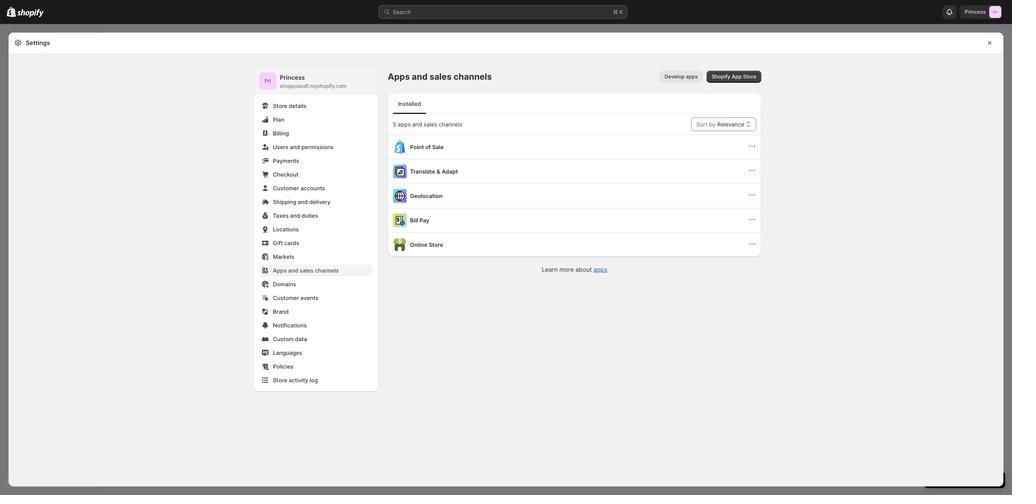 Task type: vqa. For each thing, say whether or not it's contained in the screenshot.
left
no



Task type: describe. For each thing, give the bounding box(es) containing it.
customer accounts link
[[259, 182, 372, 194]]

custom
[[273, 336, 294, 342]]

store right 'online'
[[429, 241, 443, 248]]

0 vertical spatial channels
[[454, 72, 492, 82]]

1 vertical spatial sales
[[424, 121, 437, 128]]

store activity log
[[273, 377, 318, 384]]

checkout link
[[259, 168, 372, 180]]

checkout
[[273, 171, 299, 178]]

payments link
[[259, 155, 372, 167]]

gift cards
[[273, 240, 299, 246]]

installed
[[398, 100, 421, 107]]

cards
[[284, 240, 299, 246]]

develop apps link
[[660, 71, 703, 83]]

store activity log link
[[259, 374, 372, 386]]

1 horizontal spatial apps
[[388, 72, 410, 82]]

relevance
[[717, 121, 744, 128]]

shopify app store link
[[707, 71, 762, 83]]

accounts
[[301, 185, 325, 192]]

brand
[[273, 308, 289, 315]]

duties
[[302, 212, 318, 219]]

and down installed
[[412, 121, 422, 128]]

and up installed
[[412, 72, 428, 82]]

languages link
[[259, 347, 372, 359]]

plan link
[[259, 114, 372, 126]]

geolocation logo image
[[393, 189, 407, 203]]

activity
[[289, 377, 308, 384]]

custom data link
[[259, 333, 372, 345]]

learn more about apps
[[542, 266, 608, 273]]

languages
[[273, 349, 302, 356]]

shopify image
[[17, 9, 44, 17]]

taxes and duties
[[273, 212, 318, 219]]

of
[[425, 144, 431, 150]]

learn
[[542, 266, 558, 273]]

users and permissions
[[273, 144, 334, 150]]

notifications link
[[259, 319, 372, 331]]

customer for customer events
[[273, 294, 299, 301]]

permissions
[[301, 144, 334, 150]]

0 vertical spatial sales
[[430, 72, 452, 82]]

log
[[310, 377, 318, 384]]

policies
[[273, 363, 293, 370]]

5
[[393, 121, 396, 128]]

shop settings menu element
[[254, 67, 378, 391]]

5 apps and sales channels
[[393, 121, 462, 128]]

shipping and delivery link
[[259, 196, 372, 208]]

apps for develop
[[686, 73, 698, 80]]

0 vertical spatial apps and sales channels
[[388, 72, 492, 82]]

customer accounts
[[273, 185, 325, 192]]

brand link
[[259, 306, 372, 318]]

billing link
[[259, 127, 372, 139]]

translate & adapt logo image
[[393, 165, 407, 178]]

shipping
[[273, 198, 296, 205]]

⌘
[[613, 9, 618, 15]]

payments
[[273, 157, 299, 164]]

1 horizontal spatial princess image
[[990, 6, 1002, 18]]

bill
[[410, 217, 418, 224]]

customer events link
[[259, 292, 372, 304]]

sale
[[432, 144, 444, 150]]

store details
[[273, 102, 307, 109]]

sort by relevance
[[697, 121, 744, 128]]

bill pay logo image
[[393, 213, 407, 227]]

policies link
[[259, 360, 372, 372]]

sales inside shop settings menu element
[[300, 267, 314, 274]]

users and permissions link
[[259, 141, 372, 153]]

markets link
[[259, 251, 372, 263]]

channels inside shop settings menu element
[[315, 267, 339, 274]]



Task type: locate. For each thing, give the bounding box(es) containing it.
0 vertical spatial princess
[[965, 9, 986, 15]]

develop apps
[[665, 73, 698, 80]]

shopify
[[712, 73, 731, 80]]

about
[[576, 266, 592, 273]]

1 horizontal spatial princess
[[965, 9, 986, 15]]

apps link
[[594, 266, 608, 273]]

apps for 5
[[398, 121, 411, 128]]

1 vertical spatial apps
[[398, 121, 411, 128]]

apps
[[686, 73, 698, 80], [398, 121, 411, 128], [594, 266, 608, 273]]

and up 'domains'
[[288, 267, 298, 274]]

translate & adapt
[[410, 168, 458, 175]]

2 horizontal spatial apps
[[686, 73, 698, 80]]

locations
[[273, 226, 299, 233]]

princess
[[965, 9, 986, 15], [280, 74, 305, 81]]

and right taxes
[[290, 212, 300, 219]]

1 vertical spatial princess
[[280, 74, 305, 81]]

customer events
[[273, 294, 318, 301]]

locations link
[[259, 223, 372, 235]]

and for 'shipping and delivery' link
[[298, 198, 308, 205]]

0 horizontal spatial apps and sales channels
[[273, 267, 339, 274]]

apps and sales channels
[[388, 72, 492, 82], [273, 267, 339, 274]]

apps and sales channels up installed
[[388, 72, 492, 82]]

sales
[[430, 72, 452, 82], [424, 121, 437, 128], [300, 267, 314, 274]]

apps right about
[[594, 266, 608, 273]]

1 horizontal spatial apps
[[594, 266, 608, 273]]

shoppoasdf.myshopify.com
[[280, 83, 347, 89]]

store right app
[[743, 73, 756, 80]]

by
[[709, 121, 716, 128]]

princess shoppoasdf.myshopify.com
[[280, 74, 347, 89]]

more
[[560, 266, 574, 273]]

0 vertical spatial princess image
[[990, 6, 1002, 18]]

and for apps and sales channels link
[[288, 267, 298, 274]]

pri button
[[259, 72, 276, 90]]

apps inside shop settings menu element
[[273, 267, 287, 274]]

point
[[410, 144, 424, 150]]

apps right '5'
[[398, 121, 411, 128]]

online store
[[410, 241, 443, 248]]

and right users
[[290, 144, 300, 150]]

sort
[[697, 121, 708, 128]]

events
[[301, 294, 318, 301]]

domains link
[[259, 278, 372, 290]]

develop
[[665, 73, 685, 80]]

store up plan
[[273, 102, 287, 109]]

details
[[289, 102, 307, 109]]

apps and sales channels down markets link
[[273, 267, 339, 274]]

installed button
[[391, 93, 428, 114]]

0 vertical spatial apps
[[686, 73, 698, 80]]

customer for customer accounts
[[273, 185, 299, 192]]

0 horizontal spatial princess
[[280, 74, 305, 81]]

⌘ k
[[613, 9, 623, 15]]

1 vertical spatial apps and sales channels
[[273, 267, 339, 274]]

and for the "taxes and duties" link
[[290, 212, 300, 219]]

settings dialog
[[9, 33, 1004, 486]]

store details link
[[259, 100, 372, 112]]

point of sale logo image
[[393, 140, 407, 154]]

apps down markets
[[273, 267, 287, 274]]

2 vertical spatial channels
[[315, 267, 339, 274]]

pay
[[420, 217, 429, 224]]

apps up installed
[[388, 72, 410, 82]]

apps
[[388, 72, 410, 82], [273, 267, 287, 274]]

plan
[[273, 116, 284, 123]]

1 vertical spatial princess image
[[259, 72, 276, 90]]

custom data
[[273, 336, 307, 342]]

0 vertical spatial apps
[[388, 72, 410, 82]]

1 horizontal spatial apps and sales channels
[[388, 72, 492, 82]]

apps inside "link"
[[686, 73, 698, 80]]

taxes and duties link
[[259, 210, 372, 222]]

bill pay
[[410, 217, 429, 224]]

2 vertical spatial sales
[[300, 267, 314, 274]]

settings
[[26, 39, 50, 46]]

channels
[[454, 72, 492, 82], [439, 121, 462, 128], [315, 267, 339, 274]]

and down "customer accounts"
[[298, 198, 308, 205]]

apps and sales channels inside apps and sales channels link
[[273, 267, 339, 274]]

2 customer from the top
[[273, 294, 299, 301]]

1 vertical spatial apps
[[273, 267, 287, 274]]

geolocation
[[410, 192, 443, 199]]

princess image
[[990, 6, 1002, 18], [259, 72, 276, 90]]

markets
[[273, 253, 295, 260]]

shipping and delivery
[[273, 198, 331, 205]]

shopify app store
[[712, 73, 756, 80]]

shopify image
[[7, 7, 16, 17]]

customer
[[273, 185, 299, 192], [273, 294, 299, 301]]

0 horizontal spatial apps
[[273, 267, 287, 274]]

0 vertical spatial customer
[[273, 185, 299, 192]]

k
[[620, 9, 623, 15]]

adapt
[[442, 168, 458, 175]]

gift cards link
[[259, 237, 372, 249]]

search
[[393, 9, 411, 15]]

0 horizontal spatial princess image
[[259, 72, 276, 90]]

data
[[295, 336, 307, 342]]

princess inside princess shoppoasdf.myshopify.com
[[280, 74, 305, 81]]

gift
[[273, 240, 283, 246]]

domains
[[273, 281, 296, 288]]

customer down 'domains'
[[273, 294, 299, 301]]

online
[[410, 241, 427, 248]]

and for users and permissions link on the top of page
[[290, 144, 300, 150]]

&
[[437, 168, 440, 175]]

store down policies
[[273, 377, 287, 384]]

1 vertical spatial customer
[[273, 294, 299, 301]]

translate
[[410, 168, 435, 175]]

delivery
[[309, 198, 331, 205]]

0 horizontal spatial apps
[[398, 121, 411, 128]]

users
[[273, 144, 289, 150]]

dialog
[[1007, 33, 1012, 486]]

app
[[732, 73, 742, 80]]

princess image inside shop settings menu element
[[259, 72, 276, 90]]

apps and sales channels link
[[259, 264, 372, 276]]

princess for princess
[[965, 9, 986, 15]]

1 vertical spatial channels
[[439, 121, 462, 128]]

store
[[743, 73, 756, 80], [273, 102, 287, 109], [429, 241, 443, 248], [273, 377, 287, 384]]

apps right develop
[[686, 73, 698, 80]]

billing
[[273, 130, 289, 137]]

princess for princess shoppoasdf.myshopify.com
[[280, 74, 305, 81]]

2 vertical spatial apps
[[594, 266, 608, 273]]

and
[[412, 72, 428, 82], [412, 121, 422, 128], [290, 144, 300, 150], [298, 198, 308, 205], [290, 212, 300, 219], [288, 267, 298, 274]]

point of sale
[[410, 144, 444, 150]]

1 customer from the top
[[273, 185, 299, 192]]

taxes
[[273, 212, 289, 219]]

online store logo image
[[393, 238, 407, 252]]

customer down checkout
[[273, 185, 299, 192]]

notifications
[[273, 322, 307, 329]]



